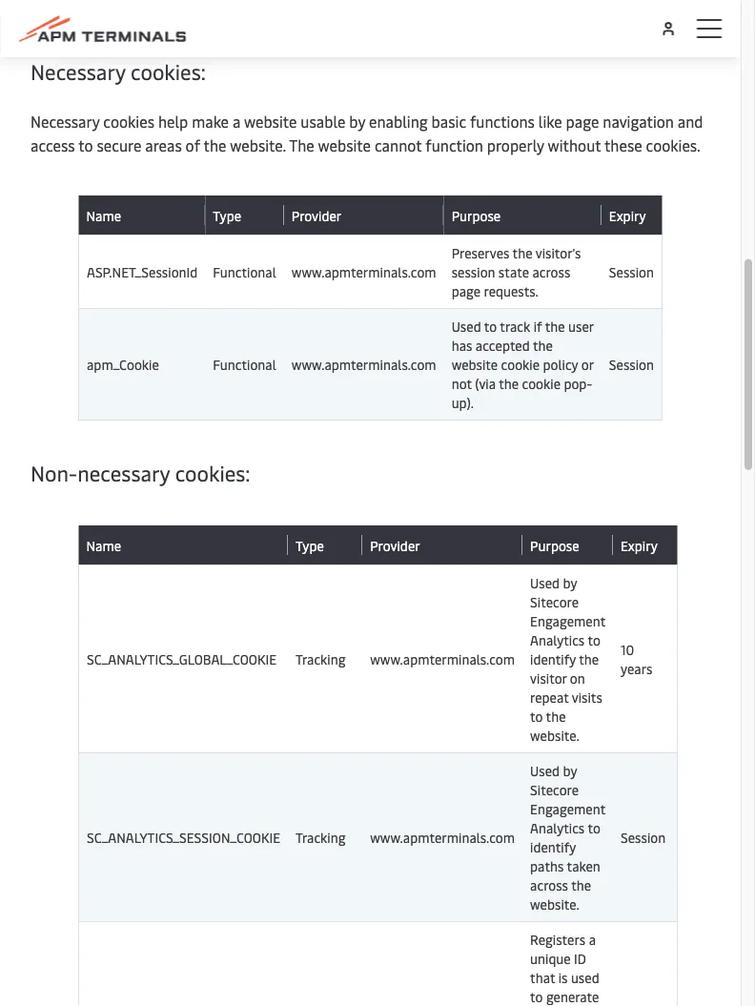 Task type: locate. For each thing, give the bounding box(es) containing it.
1 analytics from the top
[[531, 631, 585, 649]]

cookies. up necessary cookies:
[[31, 11, 85, 31]]

provider for tracking
[[371, 536, 421, 554]]

can
[[190, 0, 214, 8]]

properly
[[487, 135, 545, 156]]

used by sitecore engagement analytics to identify the visitor on repeat visits to the website.
[[531, 574, 606, 745]]

2 sitecore from the top
[[531, 781, 579, 799]]

name for asp.net_sessionid
[[86, 206, 121, 224]]

to up taken
[[588, 819, 601, 837]]

the right (via
[[499, 375, 519, 393]]

0 vertical spatial used
[[114, 0, 147, 8]]

engagement
[[531, 612, 606, 630], [531, 800, 606, 818]]

analytics for the
[[531, 631, 585, 649]]

the right if
[[546, 317, 566, 335]]

session
[[610, 263, 655, 281], [610, 356, 655, 374], [621, 829, 666, 847]]

website. down repeat
[[531, 727, 580, 745]]

used left us
[[114, 0, 147, 8]]

website.
[[230, 135, 286, 156], [531, 727, 580, 745], [531, 896, 580, 914]]

sc_analytics_global_cookie
[[87, 650, 277, 669]]

2 vertical spatial website.
[[531, 896, 580, 914]]

expiry
[[610, 206, 647, 224], [621, 536, 658, 554]]

0 vertical spatial session
[[610, 263, 655, 281]]

tracking
[[296, 650, 346, 669], [296, 829, 346, 847]]

necessary cookies:
[[31, 57, 206, 85]]

2 tracking from the top
[[296, 829, 346, 847]]

0 horizontal spatial provider
[[292, 206, 342, 224]]

used inside registers a unique id that is used to gener
[[572, 969, 600, 987]]

1 vertical spatial cookies.
[[647, 135, 701, 156]]

id
[[575, 950, 587, 968]]

1 name from the top
[[86, 206, 121, 224]]

necessary for necessary cookies help make a website usable by enabling basic functions like page navigation and access to secure areas of the website. the website cannot function properly without these cookies.
[[31, 111, 100, 132]]

the inside used by sitecore engagement analytics to identify paths taken across the website.
[[572, 877, 592, 895]]

0 vertical spatial website.
[[230, 135, 286, 156]]

without
[[548, 135, 602, 156]]

used inside used to track if the user has accepted the website cookie policy or not (via the cookie pop- up).
[[452, 317, 482, 335]]

1 horizontal spatial type
[[296, 536, 324, 554]]

sitecore
[[531, 593, 579, 611], [531, 781, 579, 799]]

1 horizontal spatial page
[[566, 111, 600, 132]]

0 horizontal spatial type
[[213, 206, 242, 224]]

0 vertical spatial used
[[452, 317, 482, 335]]

cookies for to
[[103, 111, 155, 132]]

cookie down policy
[[523, 375, 561, 393]]

1 horizontal spatial cookies.
[[647, 135, 701, 156]]

up).
[[452, 394, 474, 412]]

0 vertical spatial necessary
[[31, 57, 126, 85]]

sitecore inside used by sitecore engagement analytics to identify paths taken across the website.
[[531, 781, 579, 799]]

preserves
[[452, 244, 510, 262]]

0 vertical spatial page
[[566, 111, 600, 132]]

tracking for sc_analytics_session_cookie
[[296, 829, 346, 847]]

to left 10
[[588, 631, 601, 649]]

page up without
[[566, 111, 600, 132]]

and left non-
[[565, 0, 591, 8]]

sitecore up paths
[[531, 781, 579, 799]]

navigation
[[603, 111, 675, 132]]

cookies inside 'necessary cookies help make a website usable by enabling basic functions like page navigation and access to secure areas of the website. the website cannot function properly without these cookies.'
[[103, 111, 155, 132]]

identify inside used by sitecore engagement analytics to identify paths taken across the website.
[[531, 838, 576, 857]]

used by sitecore engagement analytics to identify paths taken across the website.
[[531, 762, 606, 914]]

name up "asp.net_sessionid"
[[86, 206, 121, 224]]

access
[[31, 135, 75, 156]]

page down session
[[452, 282, 481, 300]]

across
[[533, 263, 571, 281], [531, 877, 569, 895]]

functional
[[213, 263, 277, 281], [213, 356, 277, 374]]

secure
[[97, 135, 142, 156]]

user
[[569, 317, 594, 335]]

in
[[306, 0, 318, 8]]

be
[[218, 0, 234, 8]]

used inside the cookies used by us can be classified in the following categories: necessary and non-necessary cookies.
[[114, 0, 147, 8]]

the
[[321, 0, 344, 8], [204, 135, 227, 156], [513, 244, 533, 262], [546, 317, 566, 335], [533, 336, 553, 355], [499, 375, 519, 393], [579, 650, 600, 669], [546, 708, 566, 726], [572, 877, 592, 895]]

2 identify from the top
[[531, 838, 576, 857]]

1 horizontal spatial used
[[572, 969, 600, 987]]

necessary
[[31, 57, 126, 85], [31, 111, 100, 132]]

by inside the cookies used by us can be classified in the following categories: necessary and non-necessary cookies.
[[151, 0, 167, 8]]

0 vertical spatial cookies:
[[131, 57, 206, 85]]

1 vertical spatial used
[[531, 574, 560, 592]]

1 horizontal spatial the
[[289, 135, 315, 156]]

cookies.
[[31, 11, 85, 31], [647, 135, 701, 156]]

and right navigation
[[678, 111, 704, 132]]

to down the that
[[531, 988, 543, 1006]]

page inside 'necessary cookies help make a website usable by enabling basic functions like page navigation and access to secure areas of the website. the website cannot function properly without these cookies.'
[[566, 111, 600, 132]]

by inside 'necessary cookies help make a website usable by enabling basic functions like page navigation and access to secure areas of the website. the website cannot function properly without these cookies.'
[[350, 111, 366, 132]]

engagement for the
[[531, 612, 606, 630]]

to inside used to track if the user has accepted the website cookie policy or not (via the cookie pop- up).
[[485, 317, 497, 335]]

engagement up on
[[531, 612, 606, 630]]

1 vertical spatial analytics
[[531, 819, 585, 837]]

cookies
[[60, 0, 111, 8], [103, 111, 155, 132]]

1 tracking from the top
[[296, 650, 346, 669]]

used for used to track if the user has accepted the website cookie policy or not (via the cookie pop- up).
[[452, 317, 482, 335]]

1 vertical spatial the
[[289, 135, 315, 156]]

analytics inside used by sitecore engagement analytics to identify the visitor on repeat visits to the website.
[[531, 631, 585, 649]]

0 vertical spatial identify
[[531, 650, 576, 669]]

used
[[452, 317, 482, 335], [531, 574, 560, 592], [531, 762, 560, 780]]

1 vertical spatial engagement
[[531, 800, 606, 818]]

0 vertical spatial tracking
[[296, 650, 346, 669]]

0 horizontal spatial website
[[244, 111, 297, 132]]

identify
[[531, 650, 576, 669], [531, 838, 576, 857]]

sc_analytics_session_cookie
[[87, 829, 281, 847]]

identify up paths
[[531, 838, 576, 857]]

purpose
[[452, 206, 501, 224], [531, 536, 580, 554]]

2 vertical spatial session
[[621, 829, 666, 847]]

0 vertical spatial and
[[565, 0, 591, 8]]

functional for asp.net_sessionid
[[213, 263, 277, 281]]

www.apmterminals.com
[[292, 263, 437, 281], [292, 356, 437, 374], [371, 650, 515, 669], [371, 829, 515, 847]]

0 vertical spatial cookies
[[60, 0, 111, 8]]

across inside used by sitecore engagement analytics to identify paths taken across the website.
[[531, 877, 569, 895]]

accepted
[[476, 336, 530, 355]]

1 sitecore from the top
[[531, 593, 579, 611]]

0 horizontal spatial used
[[114, 0, 147, 8]]

pop-
[[564, 375, 593, 393]]

functional for apm_cookie
[[213, 356, 277, 374]]

2 vertical spatial used
[[531, 762, 560, 780]]

analytics for paths
[[531, 819, 585, 837]]

make
[[192, 111, 229, 132]]

website left usable on the top
[[244, 111, 297, 132]]

website inside used to track if the user has accepted the website cookie policy or not (via the cookie pop- up).
[[452, 356, 498, 374]]

2 horizontal spatial website
[[452, 356, 498, 374]]

2 analytics from the top
[[531, 819, 585, 837]]

2 engagement from the top
[[531, 800, 606, 818]]

1 vertical spatial website.
[[531, 727, 580, 745]]

used inside used by sitecore engagement analytics to identify the visitor on repeat visits to the website.
[[531, 574, 560, 592]]

1 vertical spatial page
[[452, 282, 481, 300]]

0 horizontal spatial page
[[452, 282, 481, 300]]

by
[[151, 0, 167, 8], [350, 111, 366, 132], [564, 574, 578, 592], [564, 762, 578, 780]]

name for sc_analytics_global_cookie
[[86, 536, 121, 554]]

0 horizontal spatial and
[[565, 0, 591, 8]]

1 vertical spatial name
[[86, 536, 121, 554]]

1 vertical spatial purpose
[[531, 536, 580, 554]]

help
[[158, 111, 188, 132]]

a
[[233, 111, 241, 132], [590, 931, 596, 949]]

necessary inside 'necessary cookies help make a website usable by enabling basic functions like page navigation and access to secure areas of the website. the website cannot function properly without these cookies.'
[[31, 111, 100, 132]]

0 vertical spatial expiry
[[610, 206, 647, 224]]

1 horizontal spatial provider
[[371, 536, 421, 554]]

used for used by sitecore engagement analytics to identify the visitor on repeat visits to the website.
[[531, 574, 560, 592]]

the inside 'necessary cookies help make a website usable by enabling basic functions like page navigation and access to secure areas of the website. the website cannot function properly without these cookies.'
[[289, 135, 315, 156]]

used down id
[[572, 969, 600, 987]]

website down usable on the top
[[318, 135, 371, 156]]

used inside used by sitecore engagement analytics to identify paths taken across the website.
[[531, 762, 560, 780]]

page
[[566, 111, 600, 132], [452, 282, 481, 300]]

0 vertical spatial functional
[[213, 263, 277, 281]]

0 vertical spatial provider
[[292, 206, 342, 224]]

the up state
[[513, 244, 533, 262]]

identify up visitor
[[531, 650, 576, 669]]

0 vertical spatial cookies.
[[31, 11, 85, 31]]

0 vertical spatial website
[[244, 111, 297, 132]]

0 horizontal spatial cookies.
[[31, 11, 85, 31]]

1 vertical spatial across
[[531, 877, 569, 895]]

1 vertical spatial and
[[678, 111, 704, 132]]

website up (via
[[452, 356, 498, 374]]

1 necessary from the top
[[31, 57, 126, 85]]

1 vertical spatial sitecore
[[531, 781, 579, 799]]

provider
[[292, 206, 342, 224], [371, 536, 421, 554]]

0 vertical spatial engagement
[[531, 612, 606, 630]]

visitor
[[531, 669, 567, 688]]

the
[[31, 0, 56, 8], [289, 135, 315, 156]]

(via
[[476, 375, 496, 393]]

cookies inside the cookies used by us can be classified in the following categories: necessary and non-necessary cookies.
[[60, 0, 111, 8]]

1 vertical spatial type
[[296, 536, 324, 554]]

1 vertical spatial website
[[318, 135, 371, 156]]

unique
[[531, 950, 571, 968]]

0 horizontal spatial purpose
[[452, 206, 501, 224]]

website. inside used by sitecore engagement analytics to identify paths taken across the website.
[[531, 896, 580, 914]]

the down taken
[[572, 877, 592, 895]]

expiry for preserves the visitor's session state across page requests.
[[610, 206, 647, 224]]

1 vertical spatial used
[[572, 969, 600, 987]]

0 vertical spatial type
[[213, 206, 242, 224]]

engagement up taken
[[531, 800, 606, 818]]

cookies up secure
[[103, 111, 155, 132]]

sitecore up visitor
[[531, 593, 579, 611]]

1 vertical spatial necessary
[[31, 111, 100, 132]]

to down repeat
[[531, 708, 543, 726]]

0 horizontal spatial the
[[31, 0, 56, 8]]

1 horizontal spatial a
[[590, 931, 596, 949]]

cookies up necessary cookies:
[[60, 0, 111, 8]]

1 vertical spatial tracking
[[296, 829, 346, 847]]

2 vertical spatial website
[[452, 356, 498, 374]]

2 functional from the top
[[213, 356, 277, 374]]

1 vertical spatial identify
[[531, 838, 576, 857]]

0 vertical spatial name
[[86, 206, 121, 224]]

0 vertical spatial a
[[233, 111, 241, 132]]

0 vertical spatial the
[[31, 0, 56, 8]]

1 vertical spatial provider
[[371, 536, 421, 554]]

the down if
[[533, 336, 553, 355]]

cookies for cookies.
[[60, 0, 111, 8]]

2 name from the top
[[86, 536, 121, 554]]

1 vertical spatial functional
[[213, 356, 277, 374]]

0 vertical spatial analytics
[[531, 631, 585, 649]]

name down 'non-necessary cookies:' on the top left
[[86, 536, 121, 554]]

0 vertical spatial across
[[533, 263, 571, 281]]

0 vertical spatial cookie
[[502, 356, 540, 374]]

website. inside 'necessary cookies help make a website usable by enabling basic functions like page navigation and access to secure areas of the website. the website cannot function properly without these cookies.'
[[230, 135, 286, 156]]

to up accepted
[[485, 317, 497, 335]]

a right registers on the bottom of the page
[[590, 931, 596, 949]]

visits
[[572, 689, 603, 707]]

to
[[79, 135, 93, 156], [485, 317, 497, 335], [588, 631, 601, 649], [531, 708, 543, 726], [588, 819, 601, 837], [531, 988, 543, 1006]]

1 vertical spatial expiry
[[621, 536, 658, 554]]

cookie
[[502, 356, 540, 374], [523, 375, 561, 393]]

to right access on the left of the page
[[79, 135, 93, 156]]

registers
[[531, 931, 586, 949]]

cookies. down navigation
[[647, 135, 701, 156]]

www.apmterminals.com for used to track if the user has accepted the website cookie policy or not (via the cookie pop- up).
[[292, 356, 437, 374]]

and
[[565, 0, 591, 8], [678, 111, 704, 132]]

0 vertical spatial purpose
[[452, 206, 501, 224]]

type for functional
[[213, 206, 242, 224]]

classified
[[238, 0, 302, 8]]

used
[[114, 0, 147, 8], [572, 969, 600, 987]]

cookie down accepted
[[502, 356, 540, 374]]

1 vertical spatial a
[[590, 931, 596, 949]]

0 vertical spatial sitecore
[[531, 593, 579, 611]]

analytics inside used by sitecore engagement analytics to identify paths taken across the website.
[[531, 819, 585, 837]]

provider for functional
[[292, 206, 342, 224]]

identify inside used by sitecore engagement analytics to identify the visitor on repeat visits to the website.
[[531, 650, 576, 669]]

analytics
[[531, 631, 585, 649], [531, 819, 585, 837]]

sitecore for used by sitecore engagement analytics to identify the visitor on repeat visits to the website.
[[531, 593, 579, 611]]

the up on
[[579, 650, 600, 669]]

1 horizontal spatial and
[[678, 111, 704, 132]]

like
[[539, 111, 563, 132]]

to inside registers a unique id that is used to gener
[[531, 988, 543, 1006]]

the right "of"
[[204, 135, 227, 156]]

the right in
[[321, 0, 344, 8]]

10 years
[[621, 641, 653, 678]]

1 engagement from the top
[[531, 612, 606, 630]]

website
[[244, 111, 297, 132], [318, 135, 371, 156], [452, 356, 498, 374]]

1 identify from the top
[[531, 650, 576, 669]]

paths
[[531, 858, 564, 876]]

a right make
[[233, 111, 241, 132]]

visitor's
[[536, 244, 582, 262]]

analytics up visitor
[[531, 631, 585, 649]]

name
[[86, 206, 121, 224], [86, 536, 121, 554]]

1 functional from the top
[[213, 263, 277, 281]]

1 horizontal spatial purpose
[[531, 536, 580, 554]]

type
[[213, 206, 242, 224], [296, 536, 324, 554]]

sitecore inside used by sitecore engagement analytics to identify the visitor on repeat visits to the website.
[[531, 593, 579, 611]]

across down paths
[[531, 877, 569, 895]]

non-necessary cookies:
[[31, 459, 250, 487]]

that
[[531, 969, 556, 987]]

the inside the cookies used by us can be classified in the following categories: necessary and non-necessary cookies.
[[31, 0, 56, 8]]

a inside 'necessary cookies help make a website usable by enabling basic functions like page navigation and access to secure areas of the website. the website cannot function properly without these cookies.'
[[233, 111, 241, 132]]

across down visitor's
[[533, 263, 571, 281]]

website. up registers on the bottom of the page
[[531, 896, 580, 914]]

0 horizontal spatial a
[[233, 111, 241, 132]]

across inside preserves the visitor's session state across page requests.
[[533, 263, 571, 281]]

areas
[[145, 135, 182, 156]]

these
[[605, 135, 643, 156]]

cookies. inside the cookies used by us can be classified in the following categories: necessary and non-necessary cookies.
[[31, 11, 85, 31]]

cookies:
[[131, 57, 206, 85], [175, 459, 250, 487]]

1 vertical spatial session
[[610, 356, 655, 374]]

1 vertical spatial cookies
[[103, 111, 155, 132]]

website. right "of"
[[230, 135, 286, 156]]

necessary
[[494, 0, 561, 8], [627, 0, 694, 8], [77, 459, 170, 487]]

us
[[170, 0, 186, 8]]

page inside preserves the visitor's session state across page requests.
[[452, 282, 481, 300]]

1 vertical spatial cookie
[[523, 375, 561, 393]]

2 necessary from the top
[[31, 111, 100, 132]]

analytics up paths
[[531, 819, 585, 837]]



Task type: describe. For each thing, give the bounding box(es) containing it.
and inside the cookies used by us can be classified in the following categories: necessary and non-necessary cookies.
[[565, 0, 591, 8]]

used to track if the user has accepted the website cookie policy or not (via the cookie pop- up).
[[452, 317, 594, 412]]

requests.
[[484, 282, 539, 300]]

of
[[186, 135, 200, 156]]

cookies. inside 'necessary cookies help make a website usable by enabling basic functions like page navigation and access to secure areas of the website. the website cannot function properly without these cookies.'
[[647, 135, 701, 156]]

and inside 'necessary cookies help make a website usable by enabling basic functions like page navigation and access to secure areas of the website. the website cannot function properly without these cookies.'
[[678, 111, 704, 132]]

purpose for preserves
[[452, 206, 501, 224]]

used for used by sitecore engagement analytics to identify paths taken across the website.
[[531, 762, 560, 780]]

preserves the visitor's session state across page requests.
[[452, 244, 582, 300]]

asp.net_sessionid
[[87, 263, 198, 281]]

the down repeat
[[546, 708, 566, 726]]

1 vertical spatial cookies:
[[175, 459, 250, 487]]

is
[[559, 969, 568, 987]]

taken
[[567, 858, 601, 876]]

by inside used by sitecore engagement analytics to identify the visitor on repeat visits to the website.
[[564, 574, 578, 592]]

apm_cookie
[[87, 356, 159, 374]]

www.apmterminals.com for preserves the visitor's session state across page requests.
[[292, 263, 437, 281]]

cannot
[[375, 135, 422, 156]]

tracking for sc_analytics_global_cookie
[[296, 650, 346, 669]]

to inside used by sitecore engagement analytics to identify paths taken across the website.
[[588, 819, 601, 837]]

by inside used by sitecore engagement analytics to identify paths taken across the website.
[[564, 762, 578, 780]]

track
[[500, 317, 531, 335]]

the inside preserves the visitor's session state across page requests.
[[513, 244, 533, 262]]

function
[[426, 135, 484, 156]]

to inside 'necessary cookies help make a website usable by enabling basic functions like page navigation and access to secure areas of the website. the website cannot function properly without these cookies.'
[[79, 135, 93, 156]]

non-
[[31, 459, 77, 487]]

www.apmterminals.com for used by sitecore engagement analytics to identify paths taken across the website.
[[371, 829, 515, 847]]

session for across
[[610, 263, 655, 281]]

identify for taken
[[531, 838, 576, 857]]

0 horizontal spatial necessary
[[77, 459, 170, 487]]

necessary for necessary cookies:
[[31, 57, 126, 85]]

session for user
[[610, 356, 655, 374]]

has
[[452, 336, 473, 355]]

purpose for used
[[531, 536, 580, 554]]

the inside the cookies used by us can be classified in the following categories: necessary and non-necessary cookies.
[[321, 0, 344, 8]]

registers a unique id that is used to gener
[[531, 931, 604, 1007]]

years
[[621, 660, 653, 678]]

expiry for used by sitecore engagement analytics to identify the visitor on repeat visits to the website.
[[621, 536, 658, 554]]

sitecore for used by sitecore engagement analytics to identify paths taken across the website.
[[531, 781, 579, 799]]

1 horizontal spatial website
[[318, 135, 371, 156]]

non-
[[594, 0, 627, 8]]

session for to
[[621, 829, 666, 847]]

not
[[452, 375, 472, 393]]

type for tracking
[[296, 536, 324, 554]]

a inside registers a unique id that is used to gener
[[590, 931, 596, 949]]

2 horizontal spatial necessary
[[627, 0, 694, 8]]

identify for visitor
[[531, 650, 576, 669]]

1 horizontal spatial necessary
[[494, 0, 561, 8]]

the inside 'necessary cookies help make a website usable by enabling basic functions like page navigation and access to secure areas of the website. the website cannot function properly without these cookies.'
[[204, 135, 227, 156]]

session
[[452, 263, 496, 281]]

repeat
[[531, 689, 569, 707]]

usable
[[301, 111, 346, 132]]

necessary cookies help make a website usable by enabling basic functions like page navigation and access to secure areas of the website. the website cannot function properly without these cookies.
[[31, 111, 704, 156]]

or
[[582, 356, 594, 374]]

the cookies used by us can be classified in the following categories: necessary and non-necessary cookies.
[[31, 0, 694, 31]]

10
[[621, 641, 635, 659]]

on
[[571, 669, 586, 688]]

state
[[499, 263, 530, 281]]

engagement for paths
[[531, 800, 606, 818]]

basic
[[432, 111, 467, 132]]

policy
[[544, 356, 579, 374]]

enabling
[[369, 111, 428, 132]]

functions
[[470, 111, 535, 132]]

website. inside used by sitecore engagement analytics to identify the visitor on repeat visits to the website.
[[531, 727, 580, 745]]

following
[[348, 0, 412, 8]]

if
[[534, 317, 543, 335]]

categories:
[[416, 0, 490, 8]]

www.apmterminals.com for used by sitecore engagement analytics to identify the visitor on repeat visits to the website.
[[371, 650, 515, 669]]



Task type: vqa. For each thing, say whether or not it's contained in the screenshot.
Outside
no



